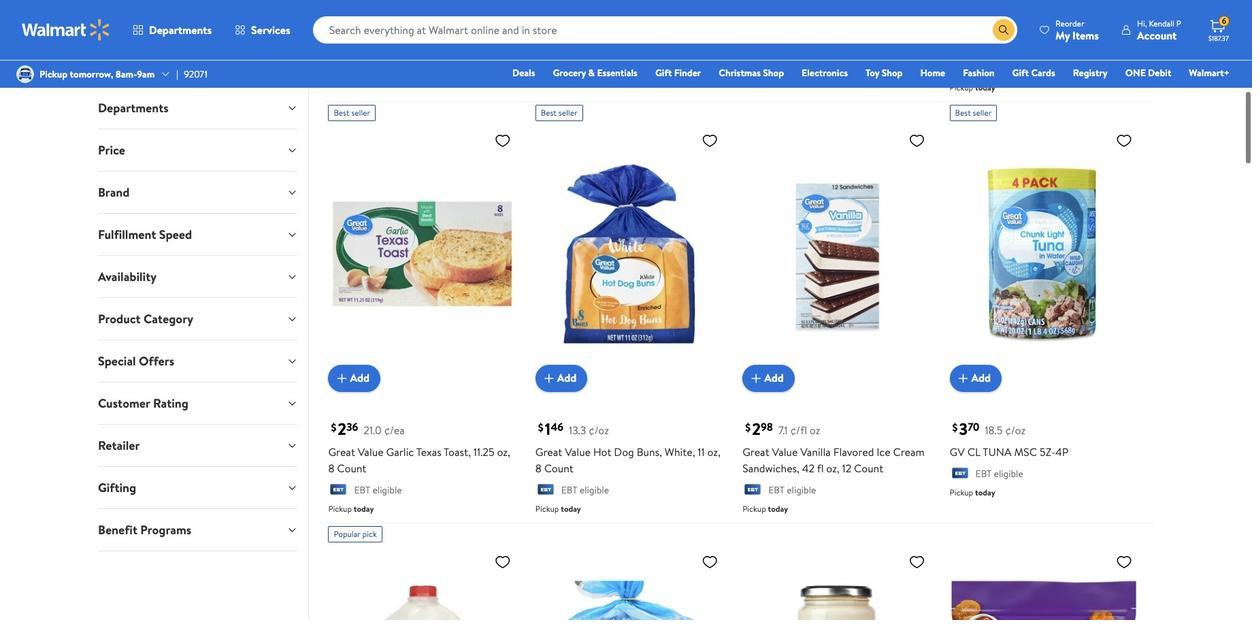 Task type: describe. For each thing, give the bounding box(es) containing it.
2 for $ 2 98 7.1 ¢/fl oz great value vanilla flavored ice cream sandwiches, 42 fl oz, 12 count
[[752, 417, 761, 440]]

brand
[[98, 184, 130, 201]]

1068
[[993, 43, 1010, 55]]

great inside great value purified drinking water, 16.9 fl oz bottles, 40 count
[[743, 0, 770, 5]]

9am
[[137, 67, 155, 81]]

gv
[[950, 444, 965, 459]]

white,
[[665, 444, 695, 459]]

eligible for $ 3 70 18.5 ¢/oz gv cl tuna msc 5z-4p
[[994, 467, 1024, 480]]

$ for $ 2 36 21.0 ¢/ea great value garlic texas toast, 11.25 oz, 8 count
[[331, 420, 336, 435]]

special offers button
[[87, 340, 309, 382]]

vanilla
[[801, 444, 831, 459]]

add to favorites list, great value fully cooked chicken nuggets, 32 oz (frozen) image
[[1116, 553, 1133, 570]]

registry
[[1073, 66, 1108, 80]]

seller for 1
[[559, 107, 578, 118]]

best seller for 2
[[334, 107, 370, 118]]

add to cart image for 3
[[955, 370, 972, 386]]

ebt eligible for $ 2 36 21.0 ¢/ea great value garlic texas toast, 11.25 oz, 8 count
[[354, 483, 402, 497]]

availability tab
[[87, 256, 309, 297]]

add to favorites list, great value garlic texas toast, 11.25 oz, 8 count image
[[495, 132, 511, 149]]

ice
[[877, 444, 891, 459]]

items
[[1073, 28, 1099, 43]]

value inside great value white round top bread loaf, 20 oz
[[358, 0, 384, 5]]

great inside $ 1 46 13.3 ¢/oz great value hot dog buns, white, 11 oz, 8 count
[[536, 444, 562, 459]]

gift cards link
[[1006, 65, 1062, 80]]

Walmart Site-Wide search field
[[313, 16, 1018, 44]]

cards
[[1031, 66, 1055, 80]]

granola
[[1042, 0, 1079, 5]]

hi,
[[1137, 17, 1147, 29]]

msc
[[1014, 444, 1037, 459]]

great value hamburger buns, 8 count, 11 oz image
[[536, 548, 724, 620]]

ebt for great value chewy granola bars variety pack, value pack, 0.84 oz, 24 count 1068
[[976, 62, 992, 75]]

6 $187.37
[[1209, 15, 1229, 43]]

|
[[177, 67, 178, 81]]

8am-
[[116, 67, 137, 81]]

fulfillment speed tab
[[87, 214, 309, 255]]

taters,
[[593, 0, 624, 5]]

ebt image down potatoes,
[[536, 29, 556, 43]]

great value garlic texas toast, 11.25 oz, 8 count image
[[328, 127, 516, 381]]

special offers
[[98, 353, 174, 370]]

$ 3 70 18.5 ¢/oz gv cl tuna msc 5z-4p
[[950, 417, 1069, 459]]

great inside $ 2 98 7.1 ¢/fl oz great value vanilla flavored ice cream sandwiches, 42 fl oz, 12 count
[[743, 444, 770, 459]]

great value fully cooked chicken nuggets, 32 oz (frozen) image
[[950, 548, 1138, 620]]

$ for $ 3 70 18.5 ¢/oz gv cl tuna msc 5z-4p
[[953, 420, 958, 435]]

21.0
[[364, 422, 382, 437]]

registry link
[[1067, 65, 1114, 80]]

3 add button from the left
[[743, 365, 795, 392]]

chewy
[[1008, 0, 1040, 5]]

price tab
[[87, 129, 309, 171]]

seller for 2
[[351, 107, 370, 118]]

home
[[921, 66, 946, 80]]

tuna
[[983, 444, 1012, 459]]

1 horizontal spatial ebt image
[[743, 46, 763, 60]]

p
[[1177, 17, 1182, 29]]

add to cart image for 1
[[541, 370, 557, 386]]

great inside great value white round top bread loaf, 20 oz
[[328, 0, 355, 5]]

gv cl tuna msc 5z-4p image
[[950, 127, 1138, 381]]

customer rating tab
[[87, 383, 309, 424]]

ebt eligible for great value chewy granola bars variety pack, value pack, 0.84 oz, 24 count 1068
[[976, 62, 1024, 75]]

price
[[98, 142, 125, 159]]

texas
[[416, 444, 442, 459]]

40
[[824, 6, 837, 21]]

$ 2 36 21.0 ¢/ea great value garlic texas toast, 11.25 oz, 8 count
[[328, 417, 510, 475]]

account
[[1137, 28, 1177, 43]]

¢/fl
[[791, 422, 807, 437]]

great inside great value chewy granola bars variety pack, value pack, 0.84 oz, 24 count 1068
[[950, 0, 977, 5]]

bag
[[610, 6, 628, 21]]

oz, inside $ 2 98 7.1 ¢/fl oz great value vanilla flavored ice cream sandwiches, 42 fl oz, 12 count
[[827, 461, 840, 475]]

ebt image down "loaf,"
[[328, 29, 349, 43]]

ebt image for $ 3 70 18.5 ¢/oz gv cl tuna msc 5z-4p
[[950, 468, 970, 481]]

add to favorites list, gv cl tuna msc 5z-4p image
[[1116, 132, 1133, 149]]

retailer button
[[87, 425, 309, 466]]

11.25
[[474, 444, 495, 459]]

best for 3
[[955, 107, 971, 118]]

water,
[[883, 0, 914, 5]]

oz inside great value white round top bread loaf, 20 oz
[[369, 6, 379, 21]]

garlic
[[386, 444, 414, 459]]

product
[[98, 310, 141, 327]]

ebt image for 1
[[536, 484, 556, 497]]

add to favorites list, great value hot dog buns, white, 11 oz, 8 count image
[[702, 132, 718, 149]]

6
[[1222, 15, 1227, 27]]

36
[[347, 419, 358, 434]]

ebt for $ 3 70 18.5 ¢/oz gv cl tuna msc 5z-4p
[[976, 467, 992, 480]]

13.3
[[569, 422, 586, 437]]

70
[[968, 419, 980, 434]]

0 vertical spatial departments
[[149, 22, 212, 37]]

essentials
[[597, 66, 638, 80]]

count inside $ 1 46 13.3 ¢/oz great value hot dog buns, white, 11 oz, 8 count
[[544, 461, 574, 475]]

grocery & essentials link
[[547, 65, 644, 80]]

gifting
[[98, 479, 136, 496]]

customer rating button
[[87, 383, 309, 424]]

top
[[449, 0, 466, 5]]

my
[[1056, 28, 1070, 43]]

gift finder link
[[649, 65, 707, 80]]

add for 3
[[972, 371, 991, 386]]

walmart image
[[22, 19, 110, 41]]

availability
[[98, 268, 157, 285]]

ebt image for value
[[950, 63, 970, 76]]

shop for christmas shop
[[763, 66, 784, 80]]

christmas shop
[[719, 66, 784, 80]]

$187.37
[[1209, 33, 1229, 43]]

value inside $ 1 46 13.3 ¢/oz great value hot dog buns, white, 11 oz, 8 count
[[565, 444, 591, 459]]

grocery & essentials
[[553, 66, 638, 80]]

toy shop
[[866, 66, 903, 80]]

gift for gift finder
[[655, 66, 672, 80]]

18.5
[[985, 422, 1003, 437]]

availability button
[[87, 256, 309, 297]]

great value whole vitamin d milk, gallon, 128 fl oz image
[[328, 548, 516, 620]]

customer
[[98, 395, 150, 412]]

$ for $ 2 98 7.1 ¢/fl oz great value vanilla flavored ice cream sandwiches, 42 fl oz, 12 count
[[745, 420, 751, 435]]

11
[[698, 444, 705, 459]]

product category
[[98, 310, 193, 327]]

eligible down great value white round top bread loaf, 20 oz
[[373, 28, 402, 42]]

add button for 1
[[536, 365, 588, 392]]

sandwiches,
[[743, 461, 800, 475]]

debit
[[1148, 66, 1172, 80]]

purified
[[801, 0, 838, 5]]

great value white round top bread loaf, 20 oz
[[328, 0, 496, 21]]

8 inside $ 2 36 21.0 ¢/ea great value garlic texas toast, 11.25 oz, 8 count
[[328, 461, 334, 475]]

product category tab
[[87, 298, 309, 340]]

variety
[[950, 6, 983, 21]]

tomorrow,
[[70, 67, 113, 81]]

oz inside $ 2 98 7.1 ¢/fl oz great value vanilla flavored ice cream sandwiches, 42 fl oz, 12 count
[[810, 422, 820, 437]]

ebt eligible up the electronics
[[769, 45, 816, 59]]

departments inside tab
[[98, 99, 169, 116]]

| 92071
[[177, 67, 208, 81]]

2 for $ 2 36 21.0 ¢/ea great value garlic texas toast, 11.25 oz, 8 count
[[338, 417, 347, 440]]

walmart+ link
[[1183, 65, 1236, 80]]

christmas
[[719, 66, 761, 80]]

best for 2
[[334, 107, 350, 118]]

46
[[551, 419, 564, 434]]

oz inside great value taters, seasoned, shredded potatoes, 32 oz bag (frozen)
[[597, 6, 607, 21]]

shop for toy shop
[[882, 66, 903, 80]]

¢/oz for 3
[[1006, 422, 1026, 437]]

ebt eligible down 20
[[354, 28, 402, 42]]

oz, inside $ 1 46 13.3 ¢/oz great value hot dog buns, white, 11 oz, 8 count
[[708, 444, 721, 459]]

value inside great value purified drinking water, 16.9 fl oz bottles, 40 count
[[772, 0, 798, 5]]

customer rating
[[98, 395, 188, 412]]

bars
[[1082, 0, 1102, 5]]

24
[[1109, 6, 1121, 21]]

fl inside great value purified drinking water, 16.9 fl oz bottles, 40 count
[[763, 6, 769, 21]]

popular
[[334, 528, 361, 540]]



Task type: vqa. For each thing, say whether or not it's contained in the screenshot.
decoration
no



Task type: locate. For each thing, give the bounding box(es) containing it.
1 horizontal spatial best seller
[[541, 107, 578, 118]]

count down drinking
[[840, 6, 869, 21]]

great down 36
[[328, 444, 355, 459]]

$ 2 98 7.1 ¢/fl oz great value vanilla flavored ice cream sandwiches, 42 fl oz, 12 count
[[743, 417, 925, 475]]

2 horizontal spatial best seller
[[955, 107, 992, 118]]

eligible for $ 2 98 7.1 ¢/fl oz great value vanilla flavored ice cream sandwiches, 42 fl oz, 12 count
[[787, 483, 816, 497]]

retailer tab
[[87, 425, 309, 466]]

3 best seller from the left
[[955, 107, 992, 118]]

departments up |
[[149, 22, 212, 37]]

1 horizontal spatial add to cart image
[[748, 370, 764, 386]]

2 8 from the left
[[536, 461, 542, 475]]

ebt image up popular
[[328, 484, 349, 497]]

¢/ea
[[384, 422, 405, 437]]

3 $ from the left
[[745, 420, 751, 435]]

2 inside $ 2 98 7.1 ¢/fl oz great value vanilla flavored ice cream sandwiches, 42 fl oz, 12 count
[[752, 417, 761, 440]]

1 horizontal spatial gift
[[1013, 66, 1029, 80]]

fl inside $ 2 98 7.1 ¢/fl oz great value vanilla flavored ice cream sandwiches, 42 fl oz, 12 count
[[817, 461, 824, 475]]

0.84
[[1069, 6, 1090, 21]]

3 add to cart image from the left
[[955, 370, 972, 386]]

3 add from the left
[[764, 371, 784, 386]]

add to favorites list, great value vanilla flavored ice cream sandwiches, 42 fl oz, 12 count image
[[909, 132, 925, 149]]

toy shop link
[[860, 65, 909, 80]]

oz, right 11.25
[[497, 444, 510, 459]]

hi, kendall p account
[[1137, 17, 1182, 43]]

count inside $ 2 98 7.1 ¢/fl oz great value vanilla flavored ice cream sandwiches, 42 fl oz, 12 count
[[854, 461, 884, 475]]

departments button up |
[[121, 14, 223, 46]]

 image
[[16, 65, 34, 83]]

one
[[1126, 66, 1146, 80]]

special offers tab
[[87, 340, 309, 382]]

count down 'variety'
[[950, 22, 979, 37]]

0 horizontal spatial pack,
[[986, 6, 1011, 21]]

$ inside $ 3 70 18.5 ¢/oz gv cl tuna msc 5z-4p
[[953, 420, 958, 435]]

1 vertical spatial departments button
[[87, 87, 309, 129]]

ebt image down 1
[[536, 484, 556, 497]]

departments down 8am-
[[98, 99, 169, 116]]

oz, left 12
[[827, 461, 840, 475]]

0 horizontal spatial add to cart image
[[541, 370, 557, 386]]

98
[[761, 419, 773, 434]]

pack, up "search icon"
[[986, 6, 1011, 21]]

1 horizontal spatial 2
[[752, 417, 761, 440]]

(frozen)
[[630, 6, 669, 21]]

2 horizontal spatial seller
[[973, 107, 992, 118]]

value down 13.3
[[565, 444, 591, 459]]

2 add button from the left
[[536, 365, 588, 392]]

great value classic alfredo pasta sauce, 16 oz image
[[743, 548, 931, 620]]

2 inside $ 2 36 21.0 ¢/ea great value garlic texas toast, 11.25 oz, 8 count
[[338, 417, 347, 440]]

1 horizontal spatial pack,
[[1042, 6, 1066, 21]]

special
[[98, 353, 136, 370]]

eligible down tuna
[[994, 467, 1024, 480]]

bread
[[469, 0, 496, 5]]

best
[[334, 107, 350, 118], [541, 107, 557, 118], [955, 107, 971, 118]]

ebt eligible down 1068
[[976, 62, 1024, 75]]

brand button
[[87, 172, 309, 213]]

ebt eligible for $ 3 70 18.5 ¢/oz gv cl tuna msc 5z-4p
[[976, 467, 1024, 480]]

shop right toy
[[882, 66, 903, 80]]

drinking
[[840, 0, 880, 5]]

add
[[350, 371, 370, 386], [557, 371, 577, 386], [764, 371, 784, 386], [972, 371, 991, 386]]

20
[[354, 6, 366, 21]]

1 2 from the left
[[338, 417, 347, 440]]

ebt for $ 1 46 13.3 ¢/oz great value hot dog buns, white, 11 oz, 8 count
[[561, 483, 578, 497]]

best for 1
[[541, 107, 557, 118]]

gift left finder
[[655, 66, 672, 80]]

services
[[251, 22, 290, 37]]

fl
[[763, 6, 769, 21], [817, 461, 824, 475]]

2 best from the left
[[541, 107, 557, 118]]

2 left 7.1
[[752, 417, 761, 440]]

add to cart image up 70
[[955, 370, 972, 386]]

1 shop from the left
[[763, 66, 784, 80]]

2 $ from the left
[[538, 420, 544, 435]]

cream
[[893, 444, 925, 459]]

0 horizontal spatial seller
[[351, 107, 370, 118]]

oz right 20
[[369, 6, 379, 21]]

seller for 3
[[973, 107, 992, 118]]

¢/oz right 13.3
[[589, 422, 609, 437]]

shop
[[763, 66, 784, 80], [882, 66, 903, 80]]

add to favorites list, great value whole vitamin d milk, gallon, 128 fl oz image
[[495, 553, 511, 570]]

ebt down sandwiches,
[[769, 483, 785, 497]]

2 gift from the left
[[1013, 66, 1029, 80]]

ebt down 20
[[354, 28, 370, 42]]

price button
[[87, 129, 309, 171]]

shop right 'christmas'
[[763, 66, 784, 80]]

great up potatoes,
[[536, 0, 562, 5]]

white
[[386, 0, 414, 5]]

rating
[[153, 395, 188, 412]]

add button up 36
[[328, 365, 380, 392]]

add to favorites list, great value hamburger buns, 8 count, 11 oz image
[[702, 553, 718, 570]]

ebt down 13.3
[[561, 483, 578, 497]]

shop inside 'link'
[[882, 66, 903, 80]]

value inside great value taters, seasoned, shredded potatoes, 32 oz bag (frozen)
[[565, 0, 591, 5]]

1 ¢/oz from the left
[[589, 422, 609, 437]]

1 horizontal spatial fl
[[817, 461, 824, 475]]

add button up "98"
[[743, 365, 795, 392]]

gift
[[655, 66, 672, 80], [1013, 66, 1029, 80]]

1 add from the left
[[350, 371, 370, 386]]

flavored
[[834, 444, 874, 459]]

ebt for $ 2 98 7.1 ¢/fl oz great value vanilla flavored ice cream sandwiches, 42 fl oz, 12 count
[[769, 483, 785, 497]]

add up 46
[[557, 371, 577, 386]]

ebt image up christmas shop "link"
[[743, 46, 763, 60]]

1 best from the left
[[334, 107, 350, 118]]

ebt image for $ 2 98 7.1 ¢/fl oz great value vanilla flavored ice cream sandwiches, 42 fl oz, 12 count
[[743, 484, 763, 497]]

add button up 70
[[950, 365, 1002, 392]]

0 horizontal spatial best
[[334, 107, 350, 118]]

add to cart image
[[541, 370, 557, 386], [748, 370, 764, 386], [955, 370, 972, 386]]

benefit programs tab
[[87, 509, 309, 551]]

$ inside $ 2 98 7.1 ¢/fl oz great value vanilla flavored ice cream sandwiches, 42 fl oz, 12 count
[[745, 420, 751, 435]]

oz,
[[1093, 6, 1106, 21], [497, 444, 510, 459], [708, 444, 721, 459], [827, 461, 840, 475]]

count inside $ 2 36 21.0 ¢/ea great value garlic texas toast, 11.25 oz, 8 count
[[337, 461, 366, 475]]

1 $ from the left
[[331, 420, 336, 435]]

1 vertical spatial departments
[[98, 99, 169, 116]]

pickup tomorrow, 8am-9am
[[39, 67, 155, 81]]

4 $ from the left
[[953, 420, 958, 435]]

departments tab
[[87, 87, 309, 129]]

electronics link
[[796, 65, 854, 80]]

eligible for $ 2 36 21.0 ¢/ea great value garlic texas toast, 11.25 oz, 8 count
[[373, 483, 402, 497]]

0 vertical spatial ebt image
[[743, 46, 763, 60]]

12
[[842, 461, 852, 475]]

2 vertical spatial ebt image
[[536, 484, 556, 497]]

value up "32"
[[565, 0, 591, 5]]

1 8 from the left
[[328, 461, 334, 475]]

4 add button from the left
[[950, 365, 1002, 392]]

search icon image
[[999, 25, 1009, 35]]

add up "98"
[[764, 371, 784, 386]]

ebt eligible down the hot
[[561, 483, 609, 497]]

fulfillment
[[98, 226, 156, 243]]

ebt image right home
[[950, 63, 970, 76]]

8 inside $ 1 46 13.3 ¢/oz great value hot dog buns, white, 11 oz, 8 count
[[536, 461, 542, 475]]

offers
[[139, 353, 174, 370]]

0 horizontal spatial 8
[[328, 461, 334, 475]]

value down 21.0
[[358, 444, 384, 459]]

ebt eligible down tuna
[[976, 467, 1024, 480]]

value up sandwiches,
[[772, 444, 798, 459]]

oz right 16.9
[[772, 6, 782, 21]]

¢/oz inside $ 3 70 18.5 ¢/oz gv cl tuna msc 5z-4p
[[1006, 422, 1026, 437]]

ebt down cl
[[976, 467, 992, 480]]

ebt image for $ 2 36 21.0 ¢/ea great value garlic texas toast, 11.25 oz, 8 count
[[328, 484, 349, 497]]

add to favorites list, great value classic alfredo pasta sauce, 16 oz image
[[909, 553, 925, 570]]

0 horizontal spatial ebt image
[[536, 484, 556, 497]]

eligible up the electronics
[[787, 45, 816, 59]]

oz down "taters,"
[[597, 6, 607, 21]]

2 horizontal spatial add to cart image
[[955, 370, 972, 386]]

gifting tab
[[87, 467, 309, 508]]

1 horizontal spatial best
[[541, 107, 557, 118]]

best seller for 1
[[541, 107, 578, 118]]

value down chewy
[[1013, 6, 1039, 21]]

eligible for $ 1 46 13.3 ¢/oz great value hot dog buns, white, 11 oz, 8 count
[[580, 483, 609, 497]]

great value vanilla flavored ice cream sandwiches, 42 fl oz, 12 count image
[[743, 127, 931, 381]]

$ inside $ 2 36 21.0 ¢/ea great value garlic texas toast, 11.25 oz, 8 count
[[331, 420, 336, 435]]

value inside $ 2 98 7.1 ¢/fl oz great value vanilla flavored ice cream sandwiches, 42 fl oz, 12 count
[[772, 444, 798, 459]]

0 horizontal spatial gift
[[655, 66, 672, 80]]

16.9
[[743, 6, 760, 21]]

$ inside $ 1 46 13.3 ¢/oz great value hot dog buns, white, 11 oz, 8 count
[[538, 420, 544, 435]]

oz right ¢/fl
[[810, 422, 820, 437]]

gift finder
[[655, 66, 701, 80]]

add for 2
[[350, 371, 370, 386]]

one debit link
[[1119, 65, 1178, 80]]

add button up 46
[[536, 365, 588, 392]]

¢/oz right 18.5
[[1006, 422, 1026, 437]]

&
[[588, 66, 595, 80]]

0 horizontal spatial shop
[[763, 66, 784, 80]]

christmas shop link
[[713, 65, 790, 80]]

seasoned,
[[627, 0, 674, 5]]

2 add from the left
[[557, 371, 577, 386]]

0 vertical spatial departments button
[[121, 14, 223, 46]]

count right 12
[[854, 461, 884, 475]]

ebt up christmas shop "link"
[[769, 45, 785, 59]]

2 pack, from the left
[[1042, 6, 1066, 21]]

add for 1
[[557, 371, 577, 386]]

bottles,
[[785, 6, 821, 21]]

great value chewy granola bars variety pack, value pack, 0.84 oz, 24 count 1068
[[950, 0, 1121, 55]]

benefit
[[98, 521, 137, 538]]

1 add to cart image from the left
[[541, 370, 557, 386]]

brand tab
[[87, 172, 309, 213]]

count down 1
[[544, 461, 574, 475]]

eligible
[[373, 28, 402, 42], [787, 45, 816, 59], [994, 62, 1024, 75], [994, 467, 1024, 480], [373, 483, 402, 497], [580, 483, 609, 497], [787, 483, 816, 497]]

1 horizontal spatial seller
[[559, 107, 578, 118]]

$ left 36
[[331, 420, 336, 435]]

cl
[[968, 444, 981, 459]]

2 horizontal spatial best
[[955, 107, 971, 118]]

great up 'variety'
[[950, 0, 977, 5]]

kendall
[[1149, 17, 1175, 29]]

1 vertical spatial ebt image
[[950, 63, 970, 76]]

value up 20
[[358, 0, 384, 5]]

ebt for $ 2 36 21.0 ¢/ea great value garlic texas toast, 11.25 oz, 8 count
[[354, 483, 370, 497]]

product category button
[[87, 298, 309, 340]]

0 horizontal spatial ¢/oz
[[589, 422, 609, 437]]

add button for 3
[[950, 365, 1002, 392]]

8
[[328, 461, 334, 475], [536, 461, 542, 475]]

toy
[[866, 66, 880, 80]]

pick
[[363, 528, 377, 540]]

ebt image
[[743, 46, 763, 60], [950, 63, 970, 76], [536, 484, 556, 497]]

add to cart image up "98"
[[748, 370, 764, 386]]

great
[[328, 0, 355, 5], [536, 0, 562, 5], [743, 0, 770, 5], [950, 0, 977, 5], [328, 444, 355, 459], [536, 444, 562, 459], [743, 444, 770, 459]]

$ left 1
[[538, 420, 544, 435]]

3 seller from the left
[[973, 107, 992, 118]]

great up "loaf,"
[[328, 0, 355, 5]]

fulfillment speed
[[98, 226, 192, 243]]

1 best seller from the left
[[334, 107, 370, 118]]

deals link
[[506, 65, 541, 80]]

2 add to cart image from the left
[[748, 370, 764, 386]]

ebt eligible for $ 1 46 13.3 ¢/oz great value hot dog buns, white, 11 oz, 8 count
[[561, 483, 609, 497]]

2 seller from the left
[[559, 107, 578, 118]]

1 horizontal spatial 8
[[536, 461, 542, 475]]

count down 36
[[337, 461, 366, 475]]

count inside great value purified drinking water, 16.9 fl oz bottles, 40 count
[[840, 6, 869, 21]]

value inside $ 2 36 21.0 ¢/ea great value garlic texas toast, 11.25 oz, 8 count
[[358, 444, 384, 459]]

toast,
[[444, 444, 471, 459]]

5z-
[[1040, 444, 1056, 459]]

add up 70
[[972, 371, 991, 386]]

gift for gift cards
[[1013, 66, 1029, 80]]

ebt eligible down garlic
[[354, 483, 402, 497]]

add to cart image
[[334, 370, 350, 386]]

2 ¢/oz from the left
[[1006, 422, 1026, 437]]

ebt left gift cards link
[[976, 62, 992, 75]]

great value purified drinking water, 16.9 fl oz bottles, 40 count
[[743, 0, 914, 21]]

¢/oz inside $ 1 46 13.3 ¢/oz great value hot dog buns, white, 11 oz, 8 count
[[589, 422, 609, 437]]

eligible for great value chewy granola bars variety pack, value pack, 0.84 oz, 24 count 1068
[[994, 62, 1024, 75]]

buns,
[[637, 444, 662, 459]]

shredded
[[677, 0, 722, 5]]

add to cart image up 46
[[541, 370, 557, 386]]

2 best seller from the left
[[541, 107, 578, 118]]

great value taters, seasoned, shredded potatoes, 32 oz bag (frozen)
[[536, 0, 722, 21]]

value up 'variety'
[[979, 0, 1005, 5]]

1 horizontal spatial shop
[[882, 66, 903, 80]]

ebt eligible down 42
[[769, 483, 816, 497]]

¢/oz for 1
[[589, 422, 609, 437]]

best seller for 3
[[955, 107, 992, 118]]

1 pack, from the left
[[986, 6, 1011, 21]]

benefit programs button
[[87, 509, 309, 551]]

great inside great value taters, seasoned, shredded potatoes, 32 oz bag (frozen)
[[536, 0, 562, 5]]

1 horizontal spatial ¢/oz
[[1006, 422, 1026, 437]]

add up 36
[[350, 371, 370, 386]]

eligible down the hot
[[580, 483, 609, 497]]

pickup today
[[328, 48, 374, 60], [536, 48, 581, 60], [743, 65, 788, 77], [950, 82, 996, 93], [950, 487, 996, 498], [328, 503, 374, 514], [536, 503, 581, 514], [743, 503, 788, 514]]

today
[[354, 48, 374, 60], [561, 48, 581, 60], [768, 65, 788, 77], [975, 82, 996, 93], [975, 487, 996, 498], [354, 503, 374, 514], [561, 503, 581, 514], [768, 503, 788, 514]]

1 gift from the left
[[655, 66, 672, 80]]

0 horizontal spatial fl
[[763, 6, 769, 21]]

1 seller from the left
[[351, 107, 370, 118]]

services button
[[223, 14, 302, 46]]

home link
[[914, 65, 952, 80]]

0 horizontal spatial best seller
[[334, 107, 370, 118]]

92071
[[184, 67, 208, 81]]

great up 16.9
[[743, 0, 770, 5]]

1 add button from the left
[[328, 365, 380, 392]]

oz, down the bars
[[1093, 6, 1106, 21]]

eligible down 1068
[[994, 62, 1024, 75]]

finder
[[674, 66, 701, 80]]

2 2 from the left
[[752, 417, 761, 440]]

$ for $ 1 46 13.3 ¢/oz great value hot dog buns, white, 11 oz, 8 count
[[538, 420, 544, 435]]

dog
[[614, 444, 634, 459]]

oz, right 11 at the right of the page
[[708, 444, 721, 459]]

ebt
[[354, 28, 370, 42], [769, 45, 785, 59], [976, 62, 992, 75], [976, 467, 992, 480], [354, 483, 370, 497], [561, 483, 578, 497], [769, 483, 785, 497]]

great value hot dog buns, white, 11 oz, 8 count image
[[536, 127, 724, 381]]

gift cards
[[1013, 66, 1055, 80]]

fl right 16.9
[[763, 6, 769, 21]]

1 vertical spatial fl
[[817, 461, 824, 475]]

4 add from the left
[[972, 371, 991, 386]]

eligible down 42
[[787, 483, 816, 497]]

ebt image
[[328, 29, 349, 43], [536, 29, 556, 43], [950, 468, 970, 481], [328, 484, 349, 497], [743, 484, 763, 497]]

2 left 21.0
[[338, 417, 347, 440]]

Search search field
[[313, 16, 1018, 44]]

oz inside great value purified drinking water, 16.9 fl oz bottles, 40 count
[[772, 6, 782, 21]]

shop inside "link"
[[763, 66, 784, 80]]

ebt eligible for $ 2 98 7.1 ¢/fl oz great value vanilla flavored ice cream sandwiches, 42 fl oz, 12 count
[[769, 483, 816, 497]]

0 vertical spatial fl
[[763, 6, 769, 21]]

category
[[144, 310, 193, 327]]

count inside great value chewy granola bars variety pack, value pack, 0.84 oz, 24 count 1068
[[950, 22, 979, 37]]

$ 1 46 13.3 ¢/oz great value hot dog buns, white, 11 oz, 8 count
[[536, 417, 721, 475]]

fl right 42
[[817, 461, 824, 475]]

count
[[840, 6, 869, 21], [950, 22, 979, 37], [337, 461, 366, 475], [544, 461, 574, 475], [854, 461, 884, 475]]

great down 1
[[536, 444, 562, 459]]

add button for 2
[[328, 365, 380, 392]]

departments button down 92071
[[87, 87, 309, 129]]

eligible down garlic
[[373, 483, 402, 497]]

value up bottles,
[[772, 0, 798, 5]]

3 best from the left
[[955, 107, 971, 118]]

ebt image down gv
[[950, 468, 970, 481]]

retailer
[[98, 437, 140, 454]]

great up sandwiches,
[[743, 444, 770, 459]]

great inside $ 2 36 21.0 ¢/ea great value garlic texas toast, 11.25 oz, 8 count
[[328, 444, 355, 459]]

pack, down granola
[[1042, 6, 1066, 21]]

oz, inside great value chewy granola bars variety pack, value pack, 0.84 oz, 24 count 1068
[[1093, 6, 1106, 21]]

$ left 3
[[953, 420, 958, 435]]

2 shop from the left
[[882, 66, 903, 80]]

oz, inside $ 2 36 21.0 ¢/ea great value garlic texas toast, 11.25 oz, 8 count
[[497, 444, 510, 459]]

2 horizontal spatial ebt image
[[950, 63, 970, 76]]

$ left "98"
[[745, 420, 751, 435]]

deals
[[513, 66, 535, 80]]

ebt image down sandwiches,
[[743, 484, 763, 497]]

gift left cards
[[1013, 66, 1029, 80]]

0 horizontal spatial 2
[[338, 417, 347, 440]]

ebt up the popular pick
[[354, 483, 370, 497]]



